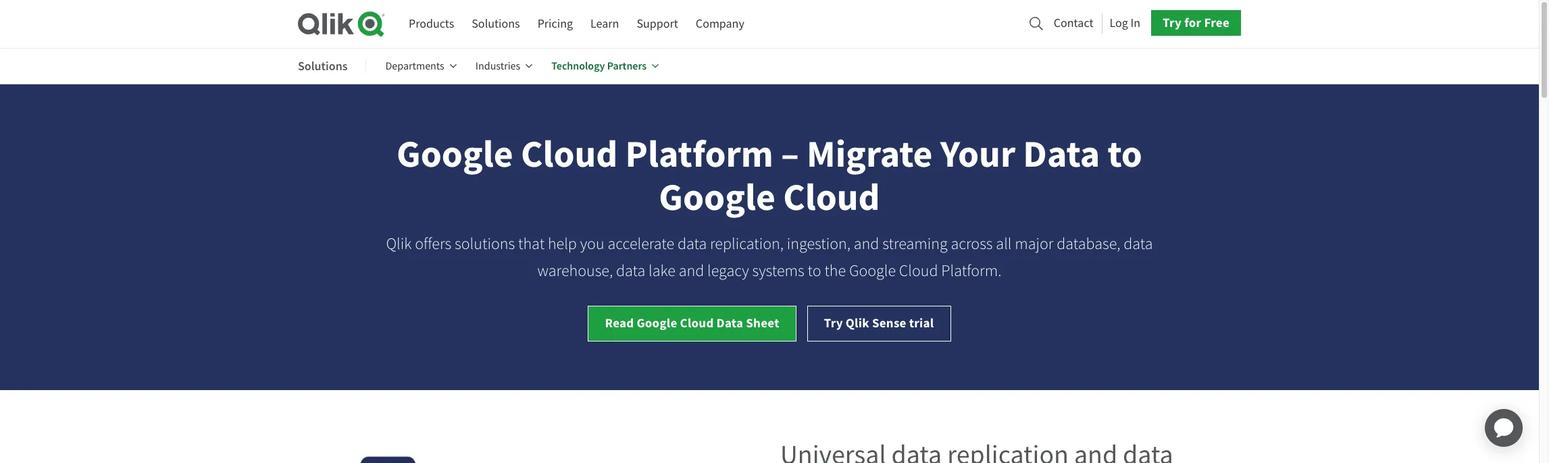 Task type: vqa. For each thing, say whether or not it's contained in the screenshot.
Log
yes



Task type: describe. For each thing, give the bounding box(es) containing it.
replication,
[[710, 234, 784, 254]]

learn link
[[591, 12, 619, 37]]

solutions link
[[472, 12, 520, 37]]

free
[[1204, 14, 1230, 31]]

platform
[[625, 129, 774, 180]]

0 horizontal spatial and
[[679, 261, 704, 281]]

try for try qlik sense trial
[[824, 315, 843, 332]]

partners
[[607, 59, 647, 73]]

menu bar inside qlik main element
[[409, 12, 745, 37]]

qlik main element
[[409, 10, 1241, 37]]

ingestion,
[[787, 234, 851, 254]]

database,
[[1057, 234, 1121, 254]]

streaming
[[883, 234, 948, 254]]

read google cloud data sheet link
[[588, 306, 796, 342]]

google cloud platform – migrate your data to google cloud
[[397, 129, 1143, 223]]

warehouse,
[[538, 261, 613, 281]]

technology partners
[[552, 59, 647, 73]]

log
[[1110, 15, 1128, 31]]

that
[[518, 234, 545, 254]]

try qlik sense trial
[[824, 315, 934, 332]]

products link
[[409, 12, 454, 37]]

contact
[[1054, 15, 1094, 31]]

offers
[[415, 234, 452, 254]]

major
[[1015, 234, 1054, 254]]

qlik offers solutions that help you accelerate data replication, ingestion, and streaming across all major database, data warehouse, data lake and legacy systems to the google cloud platform.
[[386, 234, 1153, 281]]

0 vertical spatial and
[[854, 234, 879, 254]]

platform.
[[942, 261, 1002, 281]]

pricing
[[538, 16, 573, 32]]

–
[[781, 129, 799, 180]]

technology
[[552, 59, 605, 73]]

0 horizontal spatial data
[[717, 315, 743, 332]]

sheet
[[746, 315, 780, 332]]

data inside google cloud platform – migrate your data to google cloud
[[1023, 129, 1100, 180]]

industries
[[476, 60, 520, 73]]

log in
[[1110, 15, 1141, 31]]

company link
[[696, 12, 745, 37]]



Task type: locate. For each thing, give the bounding box(es) containing it.
pricing link
[[538, 12, 573, 37]]

0 horizontal spatial try
[[824, 315, 843, 332]]

0 horizontal spatial to
[[808, 261, 821, 281]]

0 vertical spatial qlik
[[386, 234, 412, 254]]

products
[[409, 16, 454, 32]]

1 horizontal spatial solutions
[[472, 16, 520, 32]]

try for free link
[[1151, 10, 1241, 36]]

solutions
[[455, 234, 515, 254]]

across
[[951, 234, 993, 254]]

try
[[1163, 14, 1182, 31], [824, 315, 843, 332]]

try for free
[[1163, 14, 1230, 31]]

solutions for solutions link
[[472, 16, 520, 32]]

help
[[548, 234, 577, 254]]

contact link
[[1054, 12, 1094, 34]]

qlik inside the qlik offers solutions that help you accelerate data replication, ingestion, and streaming across all major database, data warehouse, data lake and legacy systems to the google cloud platform.
[[386, 234, 412, 254]]

data
[[1023, 129, 1100, 180], [717, 315, 743, 332]]

migrate
[[807, 129, 933, 180]]

to
[[1108, 129, 1143, 180], [808, 261, 821, 281]]

0 vertical spatial data
[[1023, 129, 1100, 180]]

cloud
[[521, 129, 618, 180], [783, 172, 880, 223], [899, 261, 938, 281], [680, 315, 714, 332]]

trial
[[909, 315, 934, 332]]

illustration showing qlik replicate moving data from multiple sources to google cloud platform. image
[[298, 439, 759, 464]]

support link
[[637, 12, 678, 37]]

1 vertical spatial qlik
[[846, 315, 870, 332]]

solutions for solutions menu bar
[[298, 58, 348, 74]]

data right accelerate
[[678, 234, 707, 254]]

all
[[996, 234, 1012, 254]]

google
[[397, 129, 513, 180], [659, 172, 776, 223], [849, 261, 896, 281], [637, 315, 677, 332]]

try inside "link"
[[1163, 14, 1182, 31]]

qlik left offers
[[386, 234, 412, 254]]

0 horizontal spatial data
[[616, 261, 646, 281]]

departments link
[[386, 50, 457, 82]]

data right database,
[[1124, 234, 1153, 254]]

qlik left sense
[[846, 315, 870, 332]]

try for try for free
[[1163, 14, 1182, 31]]

your
[[940, 129, 1016, 180]]

1 vertical spatial and
[[679, 261, 704, 281]]

menu bar
[[409, 12, 745, 37]]

1 horizontal spatial qlik
[[846, 315, 870, 332]]

menu bar containing products
[[409, 12, 745, 37]]

1 vertical spatial solutions
[[298, 58, 348, 74]]

and right "lake"
[[679, 261, 704, 281]]

1 horizontal spatial to
[[1108, 129, 1143, 180]]

solutions inside menu bar
[[298, 58, 348, 74]]

the
[[825, 261, 846, 281]]

1 horizontal spatial and
[[854, 234, 879, 254]]

to inside the qlik offers solutions that help you accelerate data replication, ingestion, and streaming across all major database, data warehouse, data lake and legacy systems to the google cloud platform.
[[808, 261, 821, 281]]

1 vertical spatial data
[[717, 315, 743, 332]]

systems
[[752, 261, 805, 281]]

solutions menu bar
[[298, 50, 678, 82]]

solutions up industries
[[472, 16, 520, 32]]

and
[[854, 234, 879, 254], [679, 261, 704, 281]]

and right ingestion,
[[854, 234, 879, 254]]

for
[[1185, 14, 1202, 31]]

accelerate
[[608, 234, 674, 254]]

solutions down go to the home page. image
[[298, 58, 348, 74]]

0 vertical spatial solutions
[[472, 16, 520, 32]]

google inside the qlik offers solutions that help you accelerate data replication, ingestion, and streaming across all major database, data warehouse, data lake and legacy systems to the google cloud platform.
[[849, 261, 896, 281]]

try down the
[[824, 315, 843, 332]]

solutions inside qlik main element
[[472, 16, 520, 32]]

legacy
[[708, 261, 749, 281]]

log in link
[[1110, 12, 1141, 34]]

to inside google cloud platform – migrate your data to google cloud
[[1108, 129, 1143, 180]]

0 vertical spatial to
[[1108, 129, 1143, 180]]

try qlik sense trial link
[[807, 306, 951, 342]]

departments
[[386, 60, 445, 73]]

support
[[637, 16, 678, 32]]

company
[[696, 16, 745, 32]]

1 vertical spatial try
[[824, 315, 843, 332]]

data down accelerate
[[616, 261, 646, 281]]

read
[[605, 315, 634, 332]]

1 horizontal spatial data
[[1023, 129, 1100, 180]]

0 horizontal spatial qlik
[[386, 234, 412, 254]]

qlik
[[386, 234, 412, 254], [846, 315, 870, 332]]

in
[[1131, 15, 1141, 31]]

you
[[580, 234, 605, 254]]

technology partners link
[[552, 50, 659, 82]]

read google cloud data sheet
[[605, 315, 780, 332]]

solutions
[[472, 16, 520, 32], [298, 58, 348, 74]]

try left 'for'
[[1163, 14, 1182, 31]]

0 horizontal spatial solutions
[[298, 58, 348, 74]]

industries link
[[476, 50, 533, 82]]

application
[[1469, 393, 1539, 464]]

0 vertical spatial try
[[1163, 14, 1182, 31]]

go to the home page. image
[[298, 11, 384, 37]]

lake
[[649, 261, 676, 281]]

1 horizontal spatial data
[[678, 234, 707, 254]]

cloud inside the qlik offers solutions that help you accelerate data replication, ingestion, and streaming across all major database, data warehouse, data lake and legacy systems to the google cloud platform.
[[899, 261, 938, 281]]

sense
[[872, 315, 907, 332]]

1 vertical spatial to
[[808, 261, 821, 281]]

1 horizontal spatial try
[[1163, 14, 1182, 31]]

data
[[678, 234, 707, 254], [1124, 234, 1153, 254], [616, 261, 646, 281]]

2 horizontal spatial data
[[1124, 234, 1153, 254]]

learn
[[591, 16, 619, 32]]



